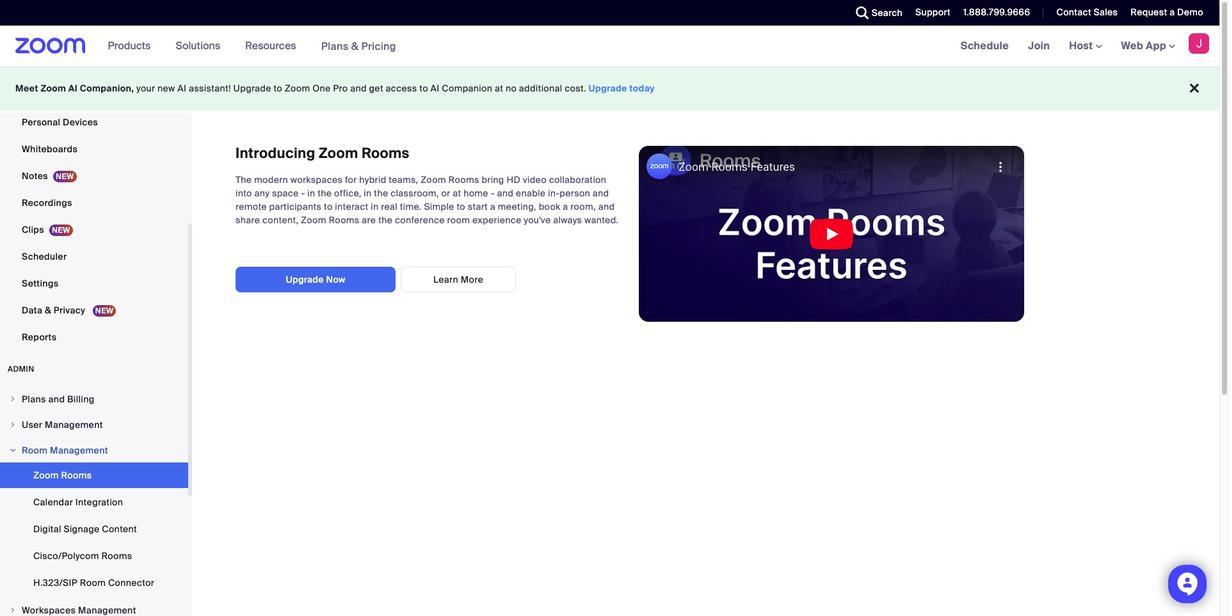 Task type: describe. For each thing, give the bounding box(es) containing it.
the up real
[[374, 188, 388, 199]]

products button
[[108, 26, 157, 67]]

enable
[[516, 188, 546, 199]]

rooms up home
[[449, 174, 480, 186]]

admin menu menu
[[0, 387, 188, 617]]

learn
[[434, 274, 459, 286]]

remote
[[236, 201, 267, 213]]

reports
[[22, 332, 57, 343]]

search button
[[847, 0, 906, 26]]

h.323/sip room connector link
[[0, 571, 188, 596]]

contact sales
[[1057, 6, 1119, 18]]

interact
[[335, 201, 369, 213]]

room,
[[571, 201, 596, 213]]

request
[[1131, 6, 1168, 18]]

upgrade now link
[[236, 267, 396, 293]]

cisco/polycom rooms link
[[0, 544, 188, 569]]

introducing zoom rooms
[[236, 144, 410, 163]]

zoom rooms
[[33, 470, 92, 482]]

zoom up or
[[421, 174, 446, 186]]

in down workspaces
[[308, 188, 315, 199]]

reports link
[[0, 325, 188, 350]]

solutions
[[176, 39, 220, 53]]

connector
[[108, 578, 154, 589]]

support
[[916, 6, 951, 18]]

experience
[[473, 215, 522, 226]]

solutions button
[[176, 26, 226, 67]]

the modern workspaces for hybrid teams, zoom rooms bring hd video collaboration into any space - in the office, in the classroom, or at home - and enable in-person and remote participants to interact in real time. simple to start a meeting, book a room, and share content, zoom rooms are the conference room experience you've always wanted.
[[236, 174, 619, 226]]

digital signage content
[[33, 524, 137, 535]]

room management
[[22, 445, 108, 457]]

participants
[[269, 201, 322, 213]]

any
[[255, 188, 270, 199]]

and up room,
[[593, 188, 609, 199]]

contact
[[1057, 6, 1092, 18]]

host button
[[1070, 39, 1103, 53]]

get
[[369, 83, 384, 94]]

meet zoom ai companion, footer
[[0, 67, 1220, 111]]

zoom up "for"
[[319, 144, 358, 163]]

1 ai from the left
[[68, 83, 78, 94]]

search
[[872, 7, 903, 19]]

digital
[[33, 524, 61, 535]]

video
[[523, 174, 547, 186]]

notes
[[22, 170, 48, 182]]

pro
[[333, 83, 348, 94]]

plans for plans and billing
[[22, 394, 46, 405]]

more
[[461, 274, 484, 286]]

h.323/sip room connector
[[33, 578, 154, 589]]

the
[[236, 174, 252, 186]]

upgrade today link
[[589, 83, 655, 94]]

into
[[236, 188, 252, 199]]

sales
[[1094, 6, 1119, 18]]

user management
[[22, 420, 103, 431]]

plans for plans & pricing
[[321, 39, 349, 53]]

scheduler
[[22, 251, 67, 263]]

2 ai from the left
[[178, 83, 187, 94]]

1 horizontal spatial a
[[563, 201, 568, 213]]

billing
[[67, 394, 95, 405]]

resources button
[[245, 26, 302, 67]]

recordings
[[22, 197, 72, 209]]

and down 'hd'
[[497, 188, 514, 199]]

companion,
[[80, 83, 134, 94]]

management for user management
[[45, 420, 103, 431]]

recordings link
[[0, 190, 188, 216]]

content
[[102, 524, 137, 535]]

conference
[[395, 215, 445, 226]]

and up wanted. at the top of page
[[599, 201, 615, 213]]

space
[[272, 188, 299, 199]]

banner containing products
[[0, 26, 1220, 67]]

h.323/sip
[[33, 578, 78, 589]]

2 right image from the top
[[9, 607, 17, 615]]

the down workspaces
[[318, 188, 332, 199]]

scheduler link
[[0, 244, 188, 270]]

clips
[[22, 224, 44, 236]]

integration
[[75, 497, 123, 509]]

pricing
[[362, 39, 396, 53]]

signage
[[64, 524, 100, 535]]

zoom down participants
[[301, 215, 326, 226]]

join
[[1029, 39, 1050, 53]]

to left interact
[[324, 201, 333, 213]]

one
[[313, 83, 331, 94]]

wanted.
[[585, 215, 619, 226]]

now
[[326, 274, 346, 286]]

whiteboards
[[22, 143, 78, 155]]

plans and billing menu item
[[0, 387, 188, 412]]

notes link
[[0, 163, 188, 189]]

web app
[[1122, 39, 1167, 53]]

zoom right the meet
[[41, 83, 66, 94]]

settings link
[[0, 271, 188, 297]]

1 horizontal spatial upgrade
[[286, 274, 324, 286]]

learn more link
[[401, 267, 516, 293]]

or
[[442, 188, 451, 199]]

office,
[[334, 188, 362, 199]]

user management menu item
[[0, 413, 188, 437]]

plans & pricing
[[321, 39, 396, 53]]

product information navigation
[[98, 26, 406, 67]]

privacy
[[54, 305, 85, 316]]

in-
[[548, 188, 560, 199]]

meet
[[15, 83, 38, 94]]

clips link
[[0, 217, 188, 243]]

room management menu
[[0, 463, 188, 598]]

cost.
[[565, 83, 587, 94]]

data & privacy link
[[0, 298, 188, 323]]

demo
[[1178, 6, 1204, 18]]



Task type: vqa. For each thing, say whether or not it's contained in the screenshot.
HOME
yes



Task type: locate. For each thing, give the bounding box(es) containing it.
learn more
[[434, 274, 484, 286]]

& left pricing
[[351, 39, 359, 53]]

management down billing
[[45, 420, 103, 431]]

rooms up the hybrid
[[362, 144, 410, 163]]

zoom inside room management menu
[[33, 470, 59, 482]]

a
[[1170, 6, 1176, 18], [490, 201, 496, 213], [563, 201, 568, 213]]

zoom
[[41, 83, 66, 94], [285, 83, 310, 94], [319, 144, 358, 163], [421, 174, 446, 186], [301, 215, 326, 226], [33, 470, 59, 482]]

1 right image from the top
[[9, 421, 17, 429]]

meet zoom ai companion, your new ai assistant! upgrade to zoom one pro and get access to ai companion at no additional cost. upgrade today
[[15, 83, 655, 94]]

meetings navigation
[[952, 26, 1220, 67]]

web app button
[[1122, 39, 1176, 53]]

plans inside 'product information' navigation
[[321, 39, 349, 53]]

0 horizontal spatial room
[[22, 445, 48, 457]]

contact sales link
[[1047, 0, 1122, 26], [1057, 6, 1119, 18]]

and inside meet zoom ai companion, footer
[[350, 83, 367, 94]]

rooms down content
[[101, 551, 132, 562]]

modern
[[254, 174, 288, 186]]

time.
[[400, 201, 422, 213]]

web
[[1122, 39, 1144, 53]]

management for room management
[[50, 445, 108, 457]]

2 horizontal spatial a
[[1170, 6, 1176, 18]]

calendar
[[33, 497, 73, 509]]

0 horizontal spatial at
[[453, 188, 461, 199]]

0 vertical spatial at
[[495, 83, 504, 94]]

0 horizontal spatial &
[[45, 305, 51, 316]]

room
[[447, 215, 470, 226]]

real
[[381, 201, 398, 213]]

collaboration
[[549, 174, 607, 186]]

1 vertical spatial management
[[50, 445, 108, 457]]

- up participants
[[301, 188, 305, 199]]

0 vertical spatial right image
[[9, 421, 17, 429]]

& inside personal menu "menu"
[[45, 305, 51, 316]]

no
[[506, 83, 517, 94]]

upgrade right cost.
[[589, 83, 628, 94]]

right image
[[9, 421, 17, 429], [9, 447, 17, 455]]

a left 'demo'
[[1170, 6, 1176, 18]]

1 vertical spatial at
[[453, 188, 461, 199]]

room management menu item
[[0, 439, 188, 463]]

banner
[[0, 26, 1220, 67]]

at right or
[[453, 188, 461, 199]]

& right data
[[45, 305, 51, 316]]

1 horizontal spatial at
[[495, 83, 504, 94]]

in left real
[[371, 201, 379, 213]]

ai right the new
[[178, 83, 187, 94]]

at left no
[[495, 83, 504, 94]]

room down cisco/polycom rooms link
[[80, 578, 106, 589]]

whiteboards link
[[0, 136, 188, 162]]

zoom logo image
[[15, 38, 86, 54]]

cisco/polycom rooms
[[33, 551, 132, 562]]

join link
[[1019, 26, 1060, 67]]

management inside menu item
[[50, 445, 108, 457]]

room inside menu item
[[22, 445, 48, 457]]

management
[[45, 420, 103, 431], [50, 445, 108, 457]]

1 right image from the top
[[9, 396, 17, 404]]

and left billing
[[48, 394, 65, 405]]

and left get
[[350, 83, 367, 94]]

in
[[308, 188, 315, 199], [364, 188, 372, 199], [371, 201, 379, 213]]

meeting,
[[498, 201, 537, 213]]

2 right image from the top
[[9, 447, 17, 455]]

rooms down interact
[[329, 215, 360, 226]]

1 horizontal spatial ai
[[178, 83, 187, 94]]

0 horizontal spatial plans
[[22, 394, 46, 405]]

request a demo
[[1131, 6, 1204, 18]]

right image
[[9, 396, 17, 404], [9, 607, 17, 615]]

& for pricing
[[351, 39, 359, 53]]

ai left 'companion,'
[[68, 83, 78, 94]]

at inside the modern workspaces for hybrid teams, zoom rooms bring hd video collaboration into any space - in the office, in the classroom, or at home - and enable in-person and remote participants to interact in real time. simple to start a meeting, book a room, and share content, zoom rooms are the conference room experience you've always wanted.
[[453, 188, 461, 199]]

zoom left one
[[285, 83, 310, 94]]

settings
[[22, 278, 59, 289]]

1 vertical spatial right image
[[9, 447, 17, 455]]

upgrade down 'product information' navigation
[[233, 83, 271, 94]]

devices
[[63, 117, 98, 128]]

personal devices
[[22, 117, 98, 128]]

at inside meet zoom ai companion, footer
[[495, 83, 504, 94]]

the down real
[[379, 215, 393, 226]]

right image inside user management menu item
[[9, 421, 17, 429]]

to down resources dropdown button at the top left of page
[[274, 83, 282, 94]]

classroom,
[[391, 188, 439, 199]]

home
[[464, 188, 489, 199]]

1 horizontal spatial plans
[[321, 39, 349, 53]]

and inside menu item
[[48, 394, 65, 405]]

0 vertical spatial plans
[[321, 39, 349, 53]]

personal
[[22, 117, 60, 128]]

products
[[108, 39, 151, 53]]

0 vertical spatial room
[[22, 445, 48, 457]]

2 - from the left
[[491, 188, 495, 199]]

room inside 'link'
[[80, 578, 106, 589]]

menu item
[[0, 599, 188, 617]]

3 ai from the left
[[431, 83, 440, 94]]

to up the room
[[457, 201, 466, 213]]

content,
[[263, 215, 299, 226]]

room
[[22, 445, 48, 457], [80, 578, 106, 589]]

personal menu menu
[[0, 0, 188, 352]]

person
[[560, 188, 591, 199]]

2 horizontal spatial ai
[[431, 83, 440, 94]]

calendar integration
[[33, 497, 123, 509]]

& for privacy
[[45, 305, 51, 316]]

right image inside plans and billing menu item
[[9, 396, 17, 404]]

-
[[301, 188, 305, 199], [491, 188, 495, 199]]

bring
[[482, 174, 504, 186]]

your
[[136, 83, 155, 94]]

plans up user
[[22, 394, 46, 405]]

0 vertical spatial right image
[[9, 396, 17, 404]]

personal devices link
[[0, 110, 188, 135]]

digital signage content link
[[0, 517, 188, 542]]

right image inside room management menu item
[[9, 447, 17, 455]]

management up zoom rooms link
[[50, 445, 108, 457]]

0 horizontal spatial ai
[[68, 83, 78, 94]]

a up experience
[[490, 201, 496, 213]]

user
[[22, 420, 43, 431]]

today
[[630, 83, 655, 94]]

&
[[351, 39, 359, 53], [45, 305, 51, 316]]

plans
[[321, 39, 349, 53], [22, 394, 46, 405]]

profile picture image
[[1189, 33, 1210, 54]]

plans and billing
[[22, 394, 95, 405]]

upgrade
[[233, 83, 271, 94], [589, 83, 628, 94], [286, 274, 324, 286]]

admin
[[8, 364, 34, 375]]

0 horizontal spatial -
[[301, 188, 305, 199]]

additional
[[519, 83, 563, 94]]

calendar integration link
[[0, 490, 188, 516]]

management inside menu item
[[45, 420, 103, 431]]

1 vertical spatial room
[[80, 578, 106, 589]]

0 horizontal spatial upgrade
[[233, 83, 271, 94]]

new
[[158, 83, 175, 94]]

- down bring
[[491, 188, 495, 199]]

and
[[350, 83, 367, 94], [497, 188, 514, 199], [593, 188, 609, 199], [599, 201, 615, 213], [48, 394, 65, 405]]

a up 'always'
[[563, 201, 568, 213]]

right image left user
[[9, 421, 17, 429]]

hybrid
[[360, 174, 387, 186]]

always
[[554, 215, 582, 226]]

for
[[345, 174, 357, 186]]

0 vertical spatial management
[[45, 420, 103, 431]]

upgrade left now
[[286, 274, 324, 286]]

1 horizontal spatial -
[[491, 188, 495, 199]]

app
[[1146, 39, 1167, 53]]

room down user
[[22, 445, 48, 457]]

0 horizontal spatial a
[[490, 201, 496, 213]]

right image for user management
[[9, 421, 17, 429]]

rooms up calendar integration
[[61, 470, 92, 482]]

right image for room management
[[9, 447, 17, 455]]

in down the hybrid
[[364, 188, 372, 199]]

1 vertical spatial &
[[45, 305, 51, 316]]

data
[[22, 305, 42, 316]]

1 - from the left
[[301, 188, 305, 199]]

schedule link
[[952, 26, 1019, 67]]

hd
[[507, 174, 521, 186]]

plans & pricing link
[[321, 39, 396, 53], [321, 39, 396, 53]]

plans inside menu item
[[22, 394, 46, 405]]

simple
[[424, 201, 455, 213]]

right image left room management
[[9, 447, 17, 455]]

1 vertical spatial right image
[[9, 607, 17, 615]]

assistant!
[[189, 83, 231, 94]]

2 horizontal spatial upgrade
[[589, 83, 628, 94]]

share
[[236, 215, 260, 226]]

to right access
[[420, 83, 428, 94]]

0 vertical spatial &
[[351, 39, 359, 53]]

book
[[539, 201, 561, 213]]

host
[[1070, 39, 1096, 53]]

teams,
[[389, 174, 419, 186]]

1 horizontal spatial &
[[351, 39, 359, 53]]

plans up meet zoom ai companion, your new ai assistant! upgrade to zoom one pro and get access to ai companion at no additional cost. upgrade today
[[321, 39, 349, 53]]

ai left companion
[[431, 83, 440, 94]]

1 vertical spatial plans
[[22, 394, 46, 405]]

rooms
[[362, 144, 410, 163], [449, 174, 480, 186], [329, 215, 360, 226], [61, 470, 92, 482], [101, 551, 132, 562]]

& inside 'product information' navigation
[[351, 39, 359, 53]]

1 horizontal spatial room
[[80, 578, 106, 589]]

side navigation navigation
[[0, 0, 192, 617]]

zoom up calendar
[[33, 470, 59, 482]]

ai
[[68, 83, 78, 94], [178, 83, 187, 94], [431, 83, 440, 94]]



